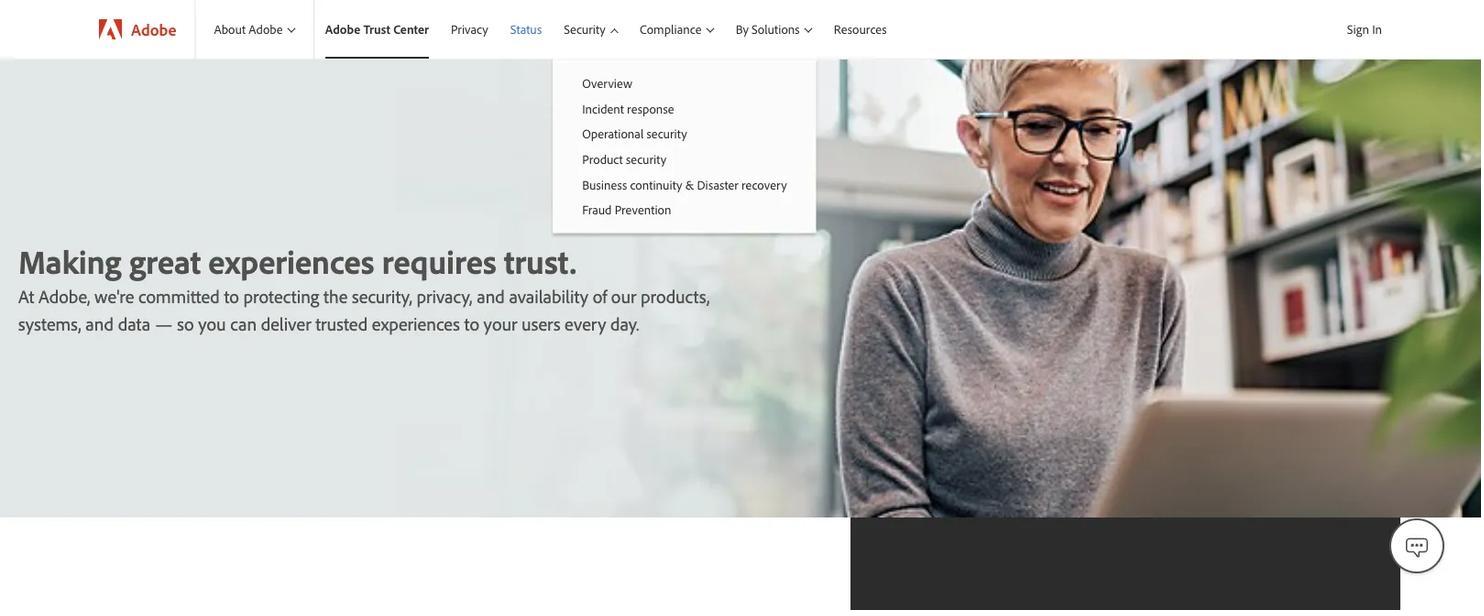 Task type: describe. For each thing, give the bounding box(es) containing it.
products,
[[641, 285, 710, 308]]

adobe for adobe
[[131, 19, 176, 39]]

incident response
[[582, 100, 674, 117]]

incident response link
[[553, 96, 817, 121]]

our
[[611, 285, 637, 308]]

adobe inside popup button
[[249, 21, 283, 37]]

business continuity & disaster recovery
[[582, 176, 787, 192]]

great
[[129, 240, 201, 282]]

at
[[18, 285, 34, 308]]

overview link
[[553, 71, 817, 96]]

prevention
[[615, 202, 672, 218]]

incident
[[582, 100, 624, 117]]

day.
[[611, 312, 639, 335]]

about adobe
[[214, 21, 283, 37]]

response
[[627, 100, 674, 117]]

data —
[[118, 312, 173, 335]]

status
[[510, 21, 542, 37]]

product security link
[[553, 146, 817, 172]]

we're
[[95, 285, 134, 308]]

adobe trust center link
[[314, 0, 440, 59]]

sign
[[1348, 21, 1370, 37]]

of
[[593, 285, 607, 308]]

resources
[[834, 21, 887, 37]]

security for operational security
[[647, 126, 687, 142]]

requires
[[382, 240, 497, 282]]

making
[[18, 240, 121, 282]]

center
[[393, 21, 429, 37]]

availability
[[509, 285, 589, 308]]

compliance
[[640, 21, 702, 37]]

by solutions
[[736, 21, 800, 37]]

so
[[177, 312, 194, 335]]

you
[[198, 312, 226, 335]]

committed
[[138, 285, 220, 308]]

solutions
[[752, 21, 800, 37]]

0 horizontal spatial and
[[86, 312, 114, 335]]

fraud prevention
[[582, 202, 672, 218]]

sign in
[[1348, 21, 1383, 37]]

continuity
[[630, 176, 683, 192]]

making great experiences requires trust. at adobe, we're committed to protecting the security, privacy, and availability of our products, systems, and data — so you can deliver trusted experiences to your users every day.
[[18, 240, 710, 335]]

&
[[686, 176, 694, 192]]

fraud
[[582, 202, 612, 218]]

by
[[736, 21, 749, 37]]

1 vertical spatial to
[[464, 312, 479, 335]]

adobe link
[[81, 0, 195, 59]]

security
[[564, 21, 606, 37]]



Task type: locate. For each thing, give the bounding box(es) containing it.
adobe
[[131, 19, 176, 39], [249, 21, 283, 37], [325, 21, 361, 37]]

to up can
[[224, 285, 239, 308]]

and up the "your"
[[477, 285, 505, 308]]

trusted
[[316, 312, 368, 335]]

users
[[522, 312, 561, 335]]

experiences down privacy,
[[372, 312, 460, 335]]

security button
[[553, 0, 629, 59]]

1 horizontal spatial to
[[464, 312, 479, 335]]

0 vertical spatial and
[[477, 285, 505, 308]]

privacy link
[[440, 0, 499, 59]]

overview
[[582, 75, 633, 91]]

adobe right about at top left
[[249, 21, 283, 37]]

sign in button
[[1344, 14, 1386, 45]]

every
[[565, 312, 606, 335]]

disaster
[[697, 176, 739, 192]]

about
[[214, 21, 246, 37]]

adobe trust center
[[325, 21, 429, 37]]

product
[[582, 151, 623, 167]]

security up continuity
[[626, 151, 667, 167]]

0 vertical spatial security
[[647, 126, 687, 142]]

compliance button
[[629, 0, 725, 59]]

adobe left the trust
[[325, 21, 361, 37]]

business continuity & disaster recovery link
[[553, 172, 817, 197]]

1 vertical spatial security
[[626, 151, 667, 167]]

experiences
[[208, 240, 374, 282], [372, 312, 460, 335]]

privacy
[[451, 21, 488, 37]]

and
[[477, 285, 505, 308], [86, 312, 114, 335]]

group
[[553, 59, 817, 233]]

business
[[582, 176, 627, 192]]

the
[[324, 285, 348, 308]]

your
[[484, 312, 517, 335]]

status link
[[499, 0, 553, 59]]

product security
[[582, 151, 667, 167]]

group containing overview
[[553, 59, 817, 233]]

0 vertical spatial to
[[224, 285, 239, 308]]

protecting
[[243, 285, 319, 308]]

0 horizontal spatial adobe
[[131, 19, 176, 39]]

about adobe button
[[196, 0, 313, 59]]

experiences up protecting
[[208, 240, 374, 282]]

0 horizontal spatial to
[[224, 285, 239, 308]]

recovery
[[742, 176, 787, 192]]

privacy,
[[417, 285, 473, 308]]

security
[[647, 126, 687, 142], [626, 151, 667, 167]]

operational
[[582, 126, 644, 142]]

security for product security
[[626, 151, 667, 167]]

in
[[1373, 21, 1383, 37]]

security down response
[[647, 126, 687, 142]]

deliver
[[261, 312, 311, 335]]

and down we're
[[86, 312, 114, 335]]

can
[[230, 312, 257, 335]]

adobe,
[[38, 285, 90, 308]]

1 vertical spatial and
[[86, 312, 114, 335]]

adobe for adobe trust center
[[325, 21, 361, 37]]

operational security
[[582, 126, 687, 142]]

0 vertical spatial experiences
[[208, 240, 374, 282]]

resources link
[[823, 0, 898, 59]]

by solutions button
[[725, 0, 823, 59]]

1 horizontal spatial adobe
[[249, 21, 283, 37]]

1 vertical spatial experiences
[[372, 312, 460, 335]]

security,
[[352, 285, 412, 308]]

operational security link
[[553, 121, 817, 146]]

1 horizontal spatial and
[[477, 285, 505, 308]]

systems,
[[18, 312, 81, 335]]

to left the "your"
[[464, 312, 479, 335]]

to
[[224, 285, 239, 308], [464, 312, 479, 335]]

trust.
[[504, 240, 577, 282]]

adobe left about at top left
[[131, 19, 176, 39]]

2 horizontal spatial adobe
[[325, 21, 361, 37]]

fraud prevention link
[[553, 197, 817, 222]]

trust
[[363, 21, 391, 37]]



Task type: vqa. For each thing, say whether or not it's contained in the screenshot.
&
yes



